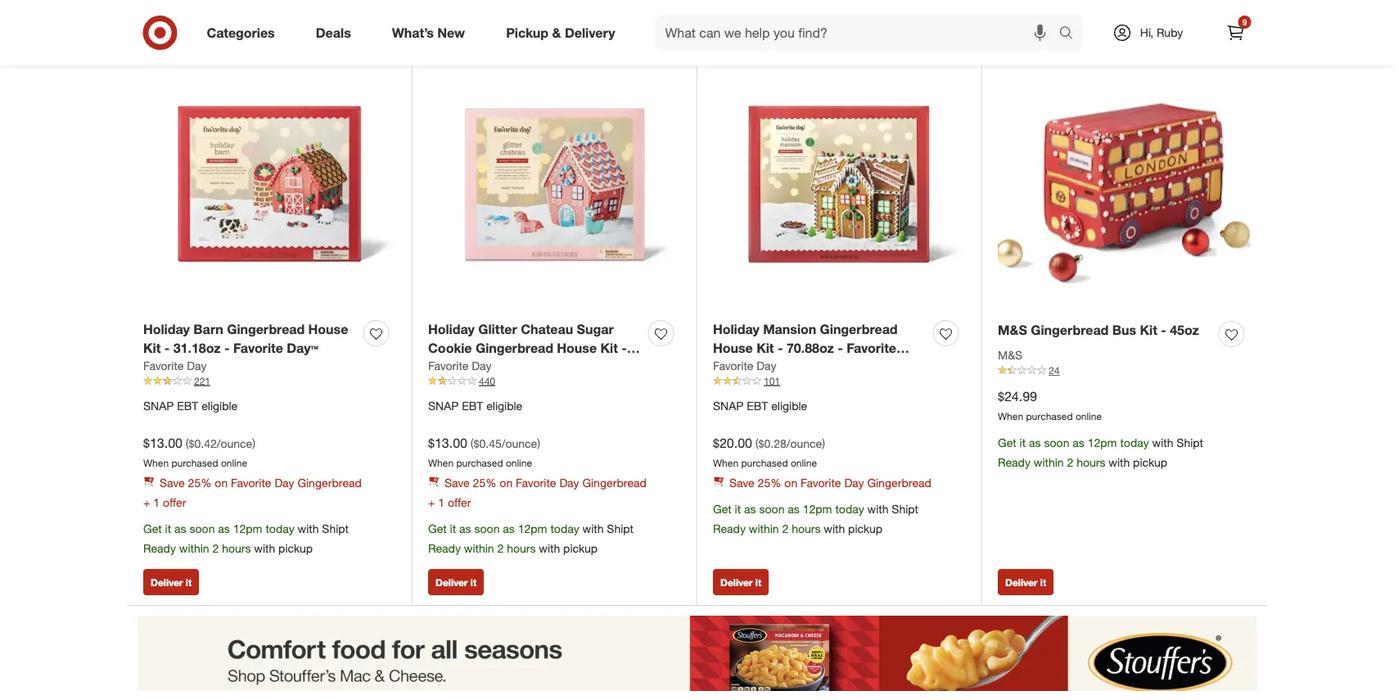 Task type: locate. For each thing, give the bounding box(es) containing it.
shipt for holiday glitter chateau sugar cookie gingerbread house kit - 29oz - favorite day™
[[607, 521, 634, 536]]

purchased for holiday glitter chateau sugar cookie gingerbread house kit - 29oz - favorite day™
[[457, 457, 503, 469]]

+
[[143, 495, 150, 509], [428, 495, 435, 509]]

1 on from the left
[[215, 475, 228, 490]]

0 horizontal spatial snap
[[143, 399, 174, 413]]

2 favorite day link from the left
[[428, 358, 492, 374]]

( inside the "$20.00 ( $0.28 /ounce ) when purchased online"
[[756, 436, 759, 451]]

favorite day down '31.18oz'
[[143, 358, 207, 373]]

25% down $13.00 ( $0.42 /ounce ) when purchased online
[[188, 475, 212, 490]]

holiday
[[143, 321, 190, 337], [428, 321, 475, 337], [713, 321, 760, 337]]

+ down $13.00 ( $0.42 /ounce ) when purchased online
[[143, 495, 150, 509]]

m&s inside 'link'
[[998, 322, 1028, 338]]

$13.00 inside $13.00 ( $0.42 /ounce ) when purchased online
[[143, 435, 183, 451]]

holiday inside holiday barn gingerbread house kit - 31.18oz - favorite day™
[[143, 321, 190, 337]]

1 horizontal spatial day™
[[523, 359, 555, 375]]

snap
[[143, 399, 174, 413], [428, 399, 459, 413], [713, 399, 744, 413]]

1 for holiday barn gingerbread house kit - 31.18oz - favorite day™
[[153, 495, 160, 509]]

today
[[1121, 436, 1149, 450], [836, 502, 864, 516], [266, 521, 294, 536], [551, 521, 579, 536]]

2 horizontal spatial favorite day
[[713, 358, 777, 373]]

eligible down 440
[[487, 399, 523, 413]]

/ounce inside the $13.00 ( $0.45 /ounce ) when purchased online
[[502, 436, 537, 451]]

what's
[[392, 25, 434, 41]]

m&s gingerbread bus kit - 45oz
[[998, 322, 1200, 338]]

$0.45
[[474, 436, 502, 451]]

deliver it for holiday mansion gingerbread house kit - 70.88oz - favorite day™
[[721, 576, 762, 588]]

2 ) from the left
[[537, 436, 540, 451]]

( for holiday barn gingerbread house kit - 31.18oz - favorite day™
[[186, 436, 189, 451]]

kit down the sugar
[[601, 340, 618, 356]]

soon down $24.99 when purchased online at the right bottom of page
[[1044, 436, 1070, 450]]

day™ inside holiday mansion gingerbread house kit - 70.88oz - favorite day™
[[713, 359, 745, 375]]

m&s
[[998, 322, 1028, 338], [998, 348, 1023, 362]]

1 horizontal spatial ebt
[[462, 399, 483, 413]]

0 horizontal spatial holiday
[[143, 321, 190, 337]]

hours
[[1077, 455, 1106, 470], [792, 521, 821, 536], [222, 541, 251, 555], [507, 541, 536, 555]]

1 horizontal spatial snap
[[428, 399, 459, 413]]

2 snap from the left
[[428, 399, 459, 413]]

snap ebt eligible for holiday glitter chateau sugar cookie gingerbread house kit - 29oz - favorite day™
[[428, 399, 523, 413]]

when
[[998, 410, 1024, 423], [143, 457, 169, 469], [428, 457, 454, 469], [713, 457, 739, 469]]

favorite down the glitter
[[470, 359, 520, 375]]

1 down the $13.00 ( $0.45 /ounce ) when purchased online
[[438, 495, 445, 509]]

- left '31.18oz'
[[164, 340, 170, 356]]

ready for m&s gingerbread bus kit - 45oz
[[998, 455, 1031, 470]]

chateau
[[521, 321, 573, 337]]

when for holiday glitter chateau sugar cookie gingerbread house kit - 29oz - favorite day™
[[428, 457, 454, 469]]

get for m&s gingerbread bus kit - 45oz
[[998, 436, 1017, 450]]

what's new link
[[378, 15, 486, 51]]

1 $13.00 from the left
[[143, 435, 183, 451]]

on
[[215, 475, 228, 490], [500, 475, 513, 490], [785, 475, 798, 490]]

m&s for m&s gingerbread bus kit - 45oz
[[998, 322, 1028, 338]]

) inside the $13.00 ( $0.45 /ounce ) when purchased online
[[537, 436, 540, 451]]

3 favorite day link from the left
[[713, 358, 777, 374]]

snap up $13.00 ( $0.42 /ounce ) when purchased online
[[143, 399, 174, 413]]

+ for holiday glitter chateau sugar cookie gingerbread house kit - 29oz - favorite day™
[[428, 495, 435, 509]]

online inside $13.00 ( $0.42 /ounce ) when purchased online
[[221, 457, 247, 469]]

ebt down 440
[[462, 399, 483, 413]]

holiday for holiday barn gingerbread house kit - 31.18oz - favorite day™
[[143, 321, 190, 337]]

hi, ruby
[[1141, 25, 1183, 40]]

2
[[1067, 455, 1074, 470], [782, 521, 789, 536], [212, 541, 219, 555], [497, 541, 504, 555]]

ebt down 101
[[747, 399, 768, 413]]

ready for holiday mansion gingerbread house kit - 70.88oz - favorite day™
[[713, 521, 746, 536]]

1 + 1 offer from the left
[[143, 495, 186, 509]]

0 horizontal spatial offer
[[163, 495, 186, 509]]

/ounce
[[217, 436, 252, 451], [502, 436, 537, 451], [787, 436, 822, 451]]

1 horizontal spatial 25%
[[473, 475, 497, 490]]

3 snap ebt eligible from the left
[[713, 399, 808, 413]]

2 horizontal spatial holiday
[[713, 321, 760, 337]]

2 /ounce from the left
[[502, 436, 537, 451]]

holiday inside holiday mansion gingerbread house kit - 70.88oz - favorite day™
[[713, 321, 760, 337]]

within for holiday mansion gingerbread house kit - 70.88oz - favorite day™
[[749, 521, 779, 536]]

/ounce inside the "$20.00 ( $0.28 /ounce ) when purchased online"
[[787, 436, 822, 451]]

save 25% on favorite day gingerbread down the $13.00 ( $0.45 /ounce ) when purchased online
[[445, 475, 647, 490]]

12pm
[[1088, 436, 1117, 450], [803, 502, 832, 516], [233, 521, 262, 536], [518, 521, 547, 536]]

440 link
[[428, 374, 680, 388]]

2 save from the left
[[445, 475, 470, 490]]

1 horizontal spatial (
[[471, 436, 474, 451]]

purchased inside the $13.00 ( $0.45 /ounce ) when purchased online
[[457, 457, 503, 469]]

1 horizontal spatial +
[[428, 495, 435, 509]]

favorite day link for holiday glitter chateau sugar cookie gingerbread house kit - 29oz - favorite day™
[[428, 358, 492, 374]]

day™ down chateau
[[523, 359, 555, 375]]

favorite day down 'cookie'
[[428, 358, 492, 373]]

get it as soon as 12pm today with shipt ready within 2 hours with pickup for mansion
[[713, 502, 919, 536]]

when inside the "$20.00 ( $0.28 /ounce ) when purchased online"
[[713, 457, 739, 469]]

house left 70.88oz
[[713, 340, 753, 356]]

offer
[[163, 495, 186, 509], [448, 495, 471, 509]]

29oz
[[428, 359, 457, 375]]

pickup
[[1133, 455, 1168, 470], [848, 521, 883, 536], [279, 541, 313, 555], [563, 541, 598, 555]]

house inside holiday barn gingerbread house kit - 31.18oz - favorite day™
[[308, 321, 348, 337]]

soon down the "$20.00 ( $0.28 /ounce ) when purchased online"
[[759, 502, 785, 516]]

1 ) from the left
[[252, 436, 255, 451]]

3 eligible from the left
[[771, 399, 808, 413]]

when inside the $13.00 ( $0.45 /ounce ) when purchased online
[[428, 457, 454, 469]]

1 eligible from the left
[[202, 399, 238, 413]]

2 holiday from the left
[[428, 321, 475, 337]]

2 m&s from the top
[[998, 348, 1023, 362]]

today for m&s gingerbread bus kit - 45oz
[[1121, 436, 1149, 450]]

on for day™
[[215, 475, 228, 490]]

soon
[[1044, 436, 1070, 450], [759, 502, 785, 516], [190, 521, 215, 536], [474, 521, 500, 536]]

holiday inside holiday glitter chateau sugar cookie gingerbread house kit - 29oz - favorite day™
[[428, 321, 475, 337]]

snap up the $20.00
[[713, 399, 744, 413]]

purchased inside the "$20.00 ( $0.28 /ounce ) when purchased online"
[[741, 457, 788, 469]]

2 offer from the left
[[448, 495, 471, 509]]

/ounce inside $13.00 ( $0.42 /ounce ) when purchased online
[[217, 436, 252, 451]]

bus
[[1113, 322, 1137, 338]]

45oz
[[1170, 322, 1200, 338]]

snap ebt eligible for holiday barn gingerbread house kit - 31.18oz - favorite day™
[[143, 399, 238, 413]]

soon down $13.00 ( $0.42 /ounce ) when purchased online
[[190, 521, 215, 536]]

deliver it
[[1006, 13, 1047, 25], [151, 576, 192, 588], [436, 576, 477, 588], [721, 576, 762, 588], [1006, 576, 1047, 588]]

purchased
[[1026, 410, 1073, 423], [172, 457, 218, 469], [457, 457, 503, 469], [741, 457, 788, 469]]

on down the $13.00 ( $0.45 /ounce ) when purchased online
[[500, 475, 513, 490]]

3 ( from the left
[[756, 436, 759, 451]]

0 horizontal spatial )
[[252, 436, 255, 451]]

1 1 from the left
[[153, 495, 160, 509]]

2 horizontal spatial /ounce
[[787, 436, 822, 451]]

0 horizontal spatial on
[[215, 475, 228, 490]]

0 vertical spatial m&s
[[998, 322, 1028, 338]]

favorite up 101 link
[[847, 340, 897, 356]]

eligible down 221
[[202, 399, 238, 413]]

favorite day link down 'cookie'
[[428, 358, 492, 374]]

m&s gingerbread bus kit - 45oz link
[[998, 321, 1200, 340]]

2 horizontal spatial favorite day link
[[713, 358, 777, 374]]

101 link
[[713, 374, 965, 388]]

2 1 from the left
[[438, 495, 445, 509]]

( inside $13.00 ( $0.42 /ounce ) when purchased online
[[186, 436, 189, 451]]

get it as soon as 12pm today with shipt ready within 2 hours with pickup for barn
[[143, 521, 349, 555]]

snap ebt eligible
[[143, 399, 238, 413], [428, 399, 523, 413], [713, 399, 808, 413]]

1 horizontal spatial /ounce
[[502, 436, 537, 451]]

3 25% from the left
[[758, 475, 782, 490]]

1 horizontal spatial save 25% on favorite day gingerbread
[[445, 475, 647, 490]]

purchased down $24.99
[[1026, 410, 1073, 423]]

day™ up the 221 link at bottom
[[287, 340, 319, 356]]

/ounce down 440 link
[[502, 436, 537, 451]]

1 down $13.00 ( $0.42 /ounce ) when purchased online
[[153, 495, 160, 509]]

) right $0.42
[[252, 436, 255, 451]]

1 m&s from the top
[[998, 322, 1028, 338]]

save down the $20.00
[[730, 475, 755, 490]]

0 horizontal spatial ebt
[[177, 399, 198, 413]]

save 25% on favorite day gingerbread
[[160, 475, 362, 490], [445, 475, 647, 490], [730, 475, 932, 490]]

house
[[308, 321, 348, 337], [557, 340, 597, 356], [713, 340, 753, 356]]

) right $0.45
[[537, 436, 540, 451]]

save 25% on favorite day gingerbread down the "$20.00 ( $0.28 /ounce ) when purchased online"
[[730, 475, 932, 490]]

+ 1 offer for holiday barn gingerbread house kit - 31.18oz - favorite day™
[[143, 495, 186, 509]]

0 horizontal spatial day™
[[287, 340, 319, 356]]

it
[[744, 13, 750, 25], [1041, 13, 1047, 25], [1020, 436, 1026, 450], [735, 502, 741, 516], [165, 521, 171, 536], [450, 521, 456, 536], [186, 576, 192, 588], [471, 576, 477, 588], [756, 576, 762, 588], [1041, 576, 1047, 588]]

deliver it button
[[998, 6, 1054, 32], [143, 569, 199, 595], [428, 569, 484, 595], [713, 569, 769, 595], [998, 569, 1054, 595]]

1 vertical spatial m&s
[[998, 348, 1023, 362]]

ebt down 221
[[177, 399, 198, 413]]

gingerbread inside holiday glitter chateau sugar cookie gingerbread house kit - 29oz - favorite day™
[[476, 340, 553, 356]]

purchased down $0.42
[[172, 457, 218, 469]]

2 horizontal spatial on
[[785, 475, 798, 490]]

70.88oz
[[787, 340, 834, 356]]

) right $0.28
[[822, 436, 825, 451]]

offer down the $13.00 ( $0.45 /ounce ) when purchased online
[[448, 495, 471, 509]]

snap ebt eligible for holiday mansion gingerbread house kit - 70.88oz - favorite day™
[[713, 399, 808, 413]]

1 horizontal spatial offer
[[448, 495, 471, 509]]

on down $13.00 ( $0.42 /ounce ) when purchased online
[[215, 475, 228, 490]]

2 horizontal spatial ebt
[[747, 399, 768, 413]]

holiday up '31.18oz'
[[143, 321, 190, 337]]

on down the "$20.00 ( $0.28 /ounce ) when purchased online"
[[785, 475, 798, 490]]

1 horizontal spatial on
[[500, 475, 513, 490]]

holiday mansion gingerbread house kit - 70.88oz - favorite day™ image
[[713, 59, 965, 311], [713, 59, 965, 311]]

2 25% from the left
[[473, 475, 497, 490]]

favorite day link down '31.18oz'
[[143, 358, 207, 374]]

/ounce down 101 link
[[787, 436, 822, 451]]

favorite down the "$20.00 ( $0.28 /ounce ) when purchased online"
[[801, 475, 841, 490]]

when inside $13.00 ( $0.42 /ounce ) when purchased online
[[143, 457, 169, 469]]

1 ebt from the left
[[177, 399, 198, 413]]

eligible down 101
[[771, 399, 808, 413]]

2 ebt from the left
[[462, 399, 483, 413]]

online for holiday barn gingerbread house kit - 31.18oz - favorite day™
[[221, 457, 247, 469]]

within
[[1034, 455, 1064, 470], [749, 521, 779, 536], [179, 541, 209, 555], [464, 541, 494, 555]]

day™ left 101
[[713, 359, 745, 375]]

2 favorite day from the left
[[428, 358, 492, 373]]

kit
[[1140, 322, 1158, 338], [143, 340, 161, 356], [601, 340, 618, 356], [757, 340, 774, 356]]

holiday mansion gingerbread house kit - 70.88oz - favorite day™
[[713, 321, 898, 375]]

1 horizontal spatial save
[[445, 475, 470, 490]]

2 + 1 offer from the left
[[428, 495, 471, 509]]

2 horizontal spatial eligible
[[771, 399, 808, 413]]

2 horizontal spatial (
[[756, 436, 759, 451]]

kit down "mansion"
[[757, 340, 774, 356]]

0 horizontal spatial favorite day
[[143, 358, 207, 373]]

online inside the $13.00 ( $0.45 /ounce ) when purchased online
[[506, 457, 532, 469]]

1 horizontal spatial favorite day link
[[428, 358, 492, 374]]

1 horizontal spatial $13.00
[[428, 435, 468, 451]]

favorite day link up 101
[[713, 358, 777, 374]]

1 offer from the left
[[163, 495, 186, 509]]

holiday barn gingerbread house kit - 31.18oz - favorite day™ image
[[143, 59, 396, 311], [143, 59, 396, 311]]

m&s for m&s
[[998, 348, 1023, 362]]

2 snap ebt eligible from the left
[[428, 399, 523, 413]]

3 holiday from the left
[[713, 321, 760, 337]]

3 ebt from the left
[[747, 399, 768, 413]]

) inside the "$20.00 ( $0.28 /ounce ) when purchased online"
[[822, 436, 825, 451]]

$13.00 left $0.42
[[143, 435, 183, 451]]

2 horizontal spatial save 25% on favorite day gingerbread
[[730, 475, 932, 490]]

$20.00
[[713, 435, 752, 451]]

purchased inside $24.99 when purchased online
[[1026, 410, 1073, 423]]

1 horizontal spatial eligible
[[487, 399, 523, 413]]

2 eligible from the left
[[487, 399, 523, 413]]

house inside holiday mansion gingerbread house kit - 70.88oz - favorite day™
[[713, 340, 753, 356]]

25% down the "$20.00 ( $0.28 /ounce ) when purchased online"
[[758, 475, 782, 490]]

shipt
[[1177, 436, 1204, 450], [892, 502, 919, 516], [322, 521, 349, 536], [607, 521, 634, 536]]

gingerbread inside holiday mansion gingerbread house kit - 70.88oz - favorite day™
[[820, 321, 898, 337]]

0 horizontal spatial save 25% on favorite day gingerbread
[[160, 475, 362, 490]]

25%
[[188, 475, 212, 490], [473, 475, 497, 490], [758, 475, 782, 490]]

3 on from the left
[[785, 475, 798, 490]]

get for holiday mansion gingerbread house kit - 70.88oz - favorite day™
[[713, 502, 732, 516]]

0 horizontal spatial 25%
[[188, 475, 212, 490]]

favorite day
[[143, 358, 207, 373], [428, 358, 492, 373], [713, 358, 777, 373]]

1 favorite day from the left
[[143, 358, 207, 373]]

purchased for holiday barn gingerbread house kit - 31.18oz - favorite day™
[[172, 457, 218, 469]]

$13.00 ( $0.45 /ounce ) when purchased online
[[428, 435, 540, 469]]

1 /ounce from the left
[[217, 436, 252, 451]]

2 horizontal spatial snap ebt eligible
[[713, 399, 808, 413]]

- inside 'link'
[[1161, 322, 1167, 338]]

+ 1 offer down the $13.00 ( $0.45 /ounce ) when purchased online
[[428, 495, 471, 509]]

favorite inside holiday glitter chateau sugar cookie gingerbread house kit - 29oz - favorite day™
[[470, 359, 520, 375]]

-
[[1161, 322, 1167, 338], [164, 340, 170, 356], [224, 340, 230, 356], [622, 340, 627, 356], [778, 340, 783, 356], [838, 340, 843, 356], [461, 359, 466, 375]]

1 horizontal spatial + 1 offer
[[428, 495, 471, 509]]

holiday for holiday mansion gingerbread house kit - 70.88oz - favorite day™
[[713, 321, 760, 337]]

holiday barn gingerbread house kit - 31.18oz - favorite day™
[[143, 321, 348, 356]]

ready
[[998, 455, 1031, 470], [713, 521, 746, 536], [143, 541, 176, 555], [428, 541, 461, 555]]

2 horizontal spatial 25%
[[758, 475, 782, 490]]

holiday left "mansion"
[[713, 321, 760, 337]]

m&s up m&s link
[[998, 322, 1028, 338]]

$13.00
[[143, 435, 183, 451], [428, 435, 468, 451]]

categories
[[207, 25, 275, 41]]

25% for gingerbread
[[473, 475, 497, 490]]

purchased down $0.28
[[741, 457, 788, 469]]

1 save from the left
[[160, 475, 185, 490]]

deliver
[[1006, 13, 1038, 25], [151, 576, 183, 588], [436, 576, 468, 588], [721, 576, 753, 588], [1006, 576, 1038, 588]]

kit inside holiday barn gingerbread house kit - 31.18oz - favorite day™
[[143, 340, 161, 356]]

2 horizontal spatial snap
[[713, 399, 744, 413]]

eligible
[[202, 399, 238, 413], [487, 399, 523, 413], [771, 399, 808, 413]]

1 horizontal spatial 1
[[438, 495, 445, 509]]

get it as soon as 12pm today with shipt ready within 2 hours with pickup for gingerbread
[[998, 436, 1204, 470]]

cart
[[184, 13, 203, 25]]

+ 1 offer down $13.00 ( $0.42 /ounce ) when purchased online
[[143, 495, 186, 509]]

- left 45oz
[[1161, 322, 1167, 338]]

( for holiday mansion gingerbread house kit - 70.88oz - favorite day™
[[756, 436, 759, 451]]

when for holiday mansion gingerbread house kit - 70.88oz - favorite day™
[[713, 457, 739, 469]]

2 ( from the left
[[471, 436, 474, 451]]

ebt for holiday mansion gingerbread house kit - 70.88oz - favorite day™
[[747, 399, 768, 413]]

hours for holiday mansion gingerbread house kit - 70.88oz - favorite day™
[[792, 521, 821, 536]]

1 horizontal spatial house
[[557, 340, 597, 356]]

within for holiday barn gingerbread house kit - 31.18oz - favorite day™
[[179, 541, 209, 555]]

12pm for glitter
[[518, 521, 547, 536]]

purchased inside $13.00 ( $0.42 /ounce ) when purchased online
[[172, 457, 218, 469]]

1 horizontal spatial holiday
[[428, 321, 475, 337]]

online inside the "$20.00 ( $0.28 /ounce ) when purchased online"
[[791, 457, 817, 469]]

2 + from the left
[[428, 495, 435, 509]]

purchased down $0.45
[[457, 457, 503, 469]]

online
[[1076, 410, 1102, 423], [221, 457, 247, 469], [506, 457, 532, 469], [791, 457, 817, 469]]

1 25% from the left
[[188, 475, 212, 490]]

) inside $13.00 ( $0.42 /ounce ) when purchased online
[[252, 436, 255, 451]]

0 horizontal spatial eligible
[[202, 399, 238, 413]]

/ounce for 31.18oz
[[217, 436, 252, 451]]

favorite day for holiday mansion gingerbread house kit - 70.88oz - favorite day™
[[713, 358, 777, 373]]

deliver it button for m&s gingerbread bus kit - 45oz
[[998, 569, 1054, 595]]

3 /ounce from the left
[[787, 436, 822, 451]]

favorite day link
[[143, 358, 207, 374], [428, 358, 492, 374], [713, 358, 777, 374]]

( inside the $13.00 ( $0.45 /ounce ) when purchased online
[[471, 436, 474, 451]]

online for holiday mansion gingerbread house kit - 70.88oz - favorite day™
[[791, 457, 817, 469]]

save down $13.00 ( $0.42 /ounce ) when purchased online
[[160, 475, 185, 490]]

glitter
[[479, 321, 517, 337]]

today for holiday mansion gingerbread house kit - 70.88oz - favorite day™
[[836, 502, 864, 516]]

snap ebt eligible down 221
[[143, 399, 238, 413]]

1 snap ebt eligible from the left
[[143, 399, 238, 413]]

snap for holiday mansion gingerbread house kit - 70.88oz - favorite day™
[[713, 399, 744, 413]]

m&s link
[[998, 347, 1023, 364]]

favorite down $13.00 ( $0.42 /ounce ) when purchased online
[[231, 475, 271, 490]]

+ 1 offer
[[143, 495, 186, 509], [428, 495, 471, 509]]

as
[[1029, 436, 1041, 450], [1073, 436, 1085, 450], [744, 502, 756, 516], [788, 502, 800, 516], [174, 521, 186, 536], [218, 521, 230, 536], [459, 521, 471, 536], [503, 521, 515, 536]]

gingerbread
[[227, 321, 305, 337], [820, 321, 898, 337], [1031, 322, 1109, 338], [476, 340, 553, 356], [298, 475, 362, 490], [583, 475, 647, 490], [867, 475, 932, 490]]

kit right bus
[[1140, 322, 1158, 338]]

hours for holiday barn gingerbread house kit - 31.18oz - favorite day™
[[222, 541, 251, 555]]

ruby
[[1157, 25, 1183, 40]]

1 ( from the left
[[186, 436, 189, 451]]

0 horizontal spatial /ounce
[[217, 436, 252, 451]]

0 horizontal spatial 1
[[153, 495, 160, 509]]

ready for holiday barn gingerbread house kit - 31.18oz - favorite day™
[[143, 541, 176, 555]]

1 horizontal spatial snap ebt eligible
[[428, 399, 523, 413]]

get
[[998, 436, 1017, 450], [713, 502, 732, 516], [143, 521, 162, 536], [428, 521, 447, 536]]

2 horizontal spatial )
[[822, 436, 825, 451]]

soon down the $13.00 ( $0.45 /ounce ) when purchased online
[[474, 521, 500, 536]]

holiday up 'cookie'
[[428, 321, 475, 337]]

pickup for holiday mansion gingerbread house kit - 70.88oz - favorite day™
[[848, 521, 883, 536]]

save down the $13.00 ( $0.45 /ounce ) when purchased online
[[445, 475, 470, 490]]

2 save 25% on favorite day gingerbread from the left
[[445, 475, 647, 490]]

barn
[[194, 321, 223, 337]]

$13.00 for holiday barn gingerbread house kit - 31.18oz - favorite day™
[[143, 435, 183, 451]]

) for 31.18oz
[[252, 436, 255, 451]]

favorite day up 101
[[713, 358, 777, 373]]

3 snap from the left
[[713, 399, 744, 413]]

m&s gingerbread bus kit - 45oz image
[[998, 59, 1251, 312], [998, 59, 1251, 312]]

pick it up button
[[713, 6, 772, 32]]

kit left '31.18oz'
[[143, 340, 161, 356]]

within for m&s gingerbread bus kit - 45oz
[[1034, 455, 1064, 470]]

1 horizontal spatial favorite day
[[428, 358, 492, 373]]

within for holiday glitter chateau sugar cookie gingerbread house kit - 29oz - favorite day™
[[464, 541, 494, 555]]

1 favorite day link from the left
[[143, 358, 207, 374]]

favorite up the 221 link at bottom
[[233, 340, 283, 356]]

house up the 221 link at bottom
[[308, 321, 348, 337]]

m&s up $24.99
[[998, 348, 1023, 362]]

save 25% on favorite day gingerbread down $13.00 ( $0.42 /ounce ) when purchased online
[[160, 475, 362, 490]]

0 horizontal spatial +
[[143, 495, 150, 509]]

snap ebt eligible down 440
[[428, 399, 523, 413]]

pickup
[[506, 25, 549, 41]]

what's new
[[392, 25, 465, 41]]

2 horizontal spatial day™
[[713, 359, 745, 375]]

1 snap from the left
[[143, 399, 174, 413]]

today for holiday barn gingerbread house kit - 31.18oz - favorite day™
[[266, 521, 294, 536]]

deliver it button for holiday mansion gingerbread house kit - 70.88oz - favorite day™
[[713, 569, 769, 595]]

+ down the $13.00 ( $0.45 /ounce ) when purchased online
[[428, 495, 435, 509]]

pickup & delivery link
[[492, 15, 636, 51]]

1 save 25% on favorite day gingerbread from the left
[[160, 475, 362, 490]]

snap ebt eligible down 101
[[713, 399, 808, 413]]

ebt
[[177, 399, 198, 413], [462, 399, 483, 413], [747, 399, 768, 413]]

What can we help you find? suggestions appear below search field
[[656, 15, 1063, 51]]

2 $13.00 from the left
[[428, 435, 468, 451]]

house down the sugar
[[557, 340, 597, 356]]

2 horizontal spatial house
[[713, 340, 753, 356]]

snap down 29oz at bottom left
[[428, 399, 459, 413]]

$13.00 left $0.45
[[428, 435, 468, 451]]

sugar
[[577, 321, 614, 337]]

1 + from the left
[[143, 495, 150, 509]]

0 horizontal spatial $13.00
[[143, 435, 183, 451]]

0 horizontal spatial snap ebt eligible
[[143, 399, 238, 413]]

online for holiday glitter chateau sugar cookie gingerbread house kit - 29oz - favorite day™
[[506, 457, 532, 469]]

hi,
[[1141, 25, 1154, 40]]

1 horizontal spatial )
[[537, 436, 540, 451]]

2 horizontal spatial save
[[730, 475, 755, 490]]

today for holiday glitter chateau sugar cookie gingerbread house kit - 29oz - favorite day™
[[551, 521, 579, 536]]

- up 440 link
[[622, 340, 627, 356]]

0 horizontal spatial save
[[160, 475, 185, 490]]

3 favorite day from the left
[[713, 358, 777, 373]]

favorite down '31.18oz'
[[143, 358, 184, 373]]

offer down $13.00 ( $0.42 /ounce ) when purchased online
[[163, 495, 186, 509]]

holiday glitter chateau sugar cookie gingerbread house kit - 29oz - favorite day™ image
[[428, 59, 680, 311], [428, 59, 680, 311]]

kit inside holiday mansion gingerbread house kit - 70.88oz - favorite day™
[[757, 340, 774, 356]]

3 ) from the left
[[822, 436, 825, 451]]

new
[[438, 25, 465, 41]]

day
[[187, 358, 207, 373], [472, 358, 492, 373], [757, 358, 777, 373], [275, 475, 294, 490], [560, 475, 579, 490], [845, 475, 864, 490]]

/ounce down the 221 link at bottom
[[217, 436, 252, 451]]

0 horizontal spatial house
[[308, 321, 348, 337]]

25% down the $13.00 ( $0.45 /ounce ) when purchased online
[[473, 475, 497, 490]]

0 horizontal spatial favorite day link
[[143, 358, 207, 374]]

9 link
[[1218, 15, 1254, 51]]

shipt for holiday barn gingerbread house kit - 31.18oz - favorite day™
[[322, 521, 349, 536]]

search button
[[1052, 15, 1091, 54]]

$13.00 inside the $13.00 ( $0.45 /ounce ) when purchased online
[[428, 435, 468, 451]]

get for holiday glitter chateau sugar cookie gingerbread house kit - 29oz - favorite day™
[[428, 521, 447, 536]]

0 horizontal spatial + 1 offer
[[143, 495, 186, 509]]

gingerbread inside 'link'
[[1031, 322, 1109, 338]]

2 on from the left
[[500, 475, 513, 490]]

deliver it for m&s gingerbread bus kit - 45oz
[[1006, 576, 1047, 588]]

( for holiday glitter chateau sugar cookie gingerbread house kit - 29oz - favorite day™
[[471, 436, 474, 451]]

ready for holiday glitter chateau sugar cookie gingerbread house kit - 29oz - favorite day™
[[428, 541, 461, 555]]

ebt for holiday barn gingerbread house kit - 31.18oz - favorite day™
[[177, 399, 198, 413]]

1 holiday from the left
[[143, 321, 190, 337]]

day™ inside holiday barn gingerbread house kit - 31.18oz - favorite day™
[[287, 340, 319, 356]]

get it as soon as 12pm today with shipt ready within 2 hours with pickup
[[998, 436, 1204, 470], [713, 502, 919, 536], [143, 521, 349, 555], [428, 521, 634, 555]]

with
[[1153, 436, 1174, 450], [1109, 455, 1130, 470], [868, 502, 889, 516], [298, 521, 319, 536], [583, 521, 604, 536], [824, 521, 845, 536], [254, 541, 275, 555], [539, 541, 560, 555]]

0 horizontal spatial (
[[186, 436, 189, 451]]



Task type: vqa. For each thing, say whether or not it's contained in the screenshot.
'Favorite Day'
yes



Task type: describe. For each thing, give the bounding box(es) containing it.
favorite day for holiday barn gingerbread house kit - 31.18oz - favorite day™
[[143, 358, 207, 373]]

delivery
[[565, 25, 615, 41]]

hours for holiday glitter chateau sugar cookie gingerbread house kit - 29oz - favorite day™
[[507, 541, 536, 555]]

12pm for barn
[[233, 521, 262, 536]]

- right 29oz at bottom left
[[461, 359, 466, 375]]

favorite inside holiday mansion gingerbread house kit - 70.88oz - favorite day™
[[847, 340, 897, 356]]

kit inside holiday glitter chateau sugar cookie gingerbread house kit - 29oz - favorite day™
[[601, 340, 618, 356]]

deliver for holiday glitter chateau sugar cookie gingerbread house kit - 29oz - favorite day™
[[436, 576, 468, 588]]

deals link
[[302, 15, 372, 51]]

+ for holiday barn gingerbread house kit - 31.18oz - favorite day™
[[143, 495, 150, 509]]

3 save from the left
[[730, 475, 755, 490]]

advertisement region
[[127, 616, 1267, 691]]

eligible for 70.88oz
[[771, 399, 808, 413]]

soon for m&s gingerbread bus kit - 45oz
[[1044, 436, 1070, 450]]

mansion
[[763, 321, 817, 337]]

pickup & delivery
[[506, 25, 615, 41]]

eligible for 31.18oz
[[202, 399, 238, 413]]

24 link
[[998, 364, 1251, 378]]

$20.00 ( $0.28 /ounce ) when purchased online
[[713, 435, 825, 469]]

save 25% on favorite day gingerbread for 31.18oz
[[160, 475, 362, 490]]

favorite up the $20.00
[[713, 358, 754, 373]]

house for holiday mansion gingerbread house kit - 70.88oz - favorite day™
[[713, 340, 753, 356]]

) for 70.88oz
[[822, 436, 825, 451]]

- down "mansion"
[[778, 340, 783, 356]]

favorite down the $13.00 ( $0.45 /ounce ) when purchased online
[[516, 475, 556, 490]]

favorite day link for holiday mansion gingerbread house kit - 70.88oz - favorite day™
[[713, 358, 777, 374]]

+ 1 offer for holiday glitter chateau sugar cookie gingerbread house kit - 29oz - favorite day™
[[428, 495, 471, 509]]

snap for holiday barn gingerbread house kit - 31.18oz - favorite day™
[[143, 399, 174, 413]]

holiday mansion gingerbread house kit - 70.88oz - favorite day™ link
[[713, 320, 927, 375]]

search
[[1052, 26, 1091, 42]]

eligible for house
[[487, 399, 523, 413]]

deliver it button for holiday barn gingerbread house kit - 31.18oz - favorite day™
[[143, 569, 199, 595]]

deliver it for holiday glitter chateau sugar cookie gingerbread house kit - 29oz - favorite day™
[[436, 576, 477, 588]]

on for 29oz
[[500, 475, 513, 490]]

/ounce for 70.88oz
[[787, 436, 822, 451]]

pickup for m&s gingerbread bus kit - 45oz
[[1133, 455, 1168, 470]]

get for holiday barn gingerbread house kit - 31.18oz - favorite day™
[[143, 521, 162, 536]]

get it as soon as 12pm today with shipt ready within 2 hours with pickup for glitter
[[428, 521, 634, 555]]

deliver for holiday mansion gingerbread house kit - 70.88oz - favorite day™
[[721, 576, 753, 588]]

pickup for holiday glitter chateau sugar cookie gingerbread house kit - 29oz - favorite day™
[[563, 541, 598, 555]]

shipt for m&s gingerbread bus kit - 45oz
[[1177, 436, 1204, 450]]

purchased for holiday mansion gingerbread house kit - 70.88oz - favorite day™
[[741, 457, 788, 469]]

save for holiday glitter chateau sugar cookie gingerbread house kit - 29oz - favorite day™
[[445, 475, 470, 490]]

pick
[[721, 13, 741, 25]]

soon for holiday glitter chateau sugar cookie gingerbread house kit - 29oz - favorite day™
[[474, 521, 500, 536]]

$0.42
[[189, 436, 217, 451]]

pick it up
[[721, 13, 764, 25]]

- right '31.18oz'
[[224, 340, 230, 356]]

2 for holiday mansion gingerbread house kit - 70.88oz - favorite day™
[[782, 521, 789, 536]]

gingerbread inside holiday barn gingerbread house kit - 31.18oz - favorite day™
[[227, 321, 305, 337]]

101
[[764, 375, 780, 387]]

ebt for holiday glitter chateau sugar cookie gingerbread house kit - 29oz - favorite day™
[[462, 399, 483, 413]]

deals
[[316, 25, 351, 41]]

add to cart button
[[143, 6, 211, 32]]

holiday for holiday glitter chateau sugar cookie gingerbread house kit - 29oz - favorite day™
[[428, 321, 475, 337]]

/ounce for house
[[502, 436, 537, 451]]

$13.00 for holiday glitter chateau sugar cookie gingerbread house kit - 29oz - favorite day™
[[428, 435, 468, 451]]

440
[[479, 375, 495, 387]]

deliver for holiday barn gingerbread house kit - 31.18oz - favorite day™
[[151, 576, 183, 588]]

favorite day for holiday glitter chateau sugar cookie gingerbread house kit - 29oz - favorite day™
[[428, 358, 492, 373]]

offer for holiday barn gingerbread house kit - 31.18oz - favorite day™
[[163, 495, 186, 509]]

online inside $24.99 when purchased online
[[1076, 410, 1102, 423]]

$24.99
[[998, 389, 1037, 405]]

offer for holiday glitter chateau sugar cookie gingerbread house kit - 29oz - favorite day™
[[448, 495, 471, 509]]

&
[[552, 25, 561, 41]]

12pm for gingerbread
[[1088, 436, 1117, 450]]

holiday glitter chateau sugar cookie gingerbread house kit - 29oz - favorite day™
[[428, 321, 627, 375]]

day™ for holiday mansion gingerbread house kit - 70.88oz - favorite day™
[[713, 359, 745, 375]]

221 link
[[143, 374, 396, 388]]

soon for holiday barn gingerbread house kit - 31.18oz - favorite day™
[[190, 521, 215, 536]]

24
[[1049, 364, 1060, 377]]

deliver for m&s gingerbread bus kit - 45oz
[[1006, 576, 1038, 588]]

when inside $24.99 when purchased online
[[998, 410, 1024, 423]]

up
[[752, 13, 764, 25]]

31.18oz
[[173, 340, 221, 356]]

221
[[194, 375, 210, 387]]

kit inside 'link'
[[1140, 322, 1158, 338]]

to
[[172, 13, 181, 25]]

day™ inside holiday glitter chateau sugar cookie gingerbread house kit - 29oz - favorite day™
[[523, 359, 555, 375]]

3 save 25% on favorite day gingerbread from the left
[[730, 475, 932, 490]]

shipt for holiday mansion gingerbread house kit - 70.88oz - favorite day™
[[892, 502, 919, 516]]

) for house
[[537, 436, 540, 451]]

$24.99 when purchased online
[[998, 389, 1102, 423]]

2 for holiday glitter chateau sugar cookie gingerbread house kit - 29oz - favorite day™
[[497, 541, 504, 555]]

house for holiday barn gingerbread house kit - 31.18oz - favorite day™
[[308, 321, 348, 337]]

holiday glitter chateau sugar cookie gingerbread house kit - 29oz - favorite day™ link
[[428, 320, 642, 375]]

add
[[151, 13, 169, 25]]

12pm for mansion
[[803, 502, 832, 516]]

categories link
[[193, 15, 295, 51]]

deliver it for holiday barn gingerbread house kit - 31.18oz - favorite day™
[[151, 576, 192, 588]]

cookie
[[428, 340, 472, 356]]

favorite day link for holiday barn gingerbread house kit - 31.18oz - favorite day™
[[143, 358, 207, 374]]

25% for -
[[188, 475, 212, 490]]

snap for holiday glitter chateau sugar cookie gingerbread house kit - 29oz - favorite day™
[[428, 399, 459, 413]]

- right 70.88oz
[[838, 340, 843, 356]]

holiday barn gingerbread house kit - 31.18oz - favorite day™ link
[[143, 320, 357, 358]]

house inside holiday glitter chateau sugar cookie gingerbread house kit - 29oz - favorite day™
[[557, 340, 597, 356]]

soon for holiday mansion gingerbread house kit - 70.88oz - favorite day™
[[759, 502, 785, 516]]

$13.00 ( $0.42 /ounce ) when purchased online
[[143, 435, 255, 469]]

add to cart
[[151, 13, 203, 25]]

save 25% on favorite day gingerbread for house
[[445, 475, 647, 490]]

1 for holiday glitter chateau sugar cookie gingerbread house kit - 29oz - favorite day™
[[438, 495, 445, 509]]

2 for holiday barn gingerbread house kit - 31.18oz - favorite day™
[[212, 541, 219, 555]]

deliver it button for holiday glitter chateau sugar cookie gingerbread house kit - 29oz - favorite day™
[[428, 569, 484, 595]]

favorite down 'cookie'
[[428, 358, 469, 373]]

9
[[1243, 17, 1247, 27]]

favorite inside holiday barn gingerbread house kit - 31.18oz - favorite day™
[[233, 340, 283, 356]]

hours for m&s gingerbread bus kit - 45oz
[[1077, 455, 1106, 470]]

$0.28
[[759, 436, 787, 451]]

pickup for holiday barn gingerbread house kit - 31.18oz - favorite day™
[[279, 541, 313, 555]]

day™ for holiday barn gingerbread house kit - 31.18oz - favorite day™
[[287, 340, 319, 356]]



